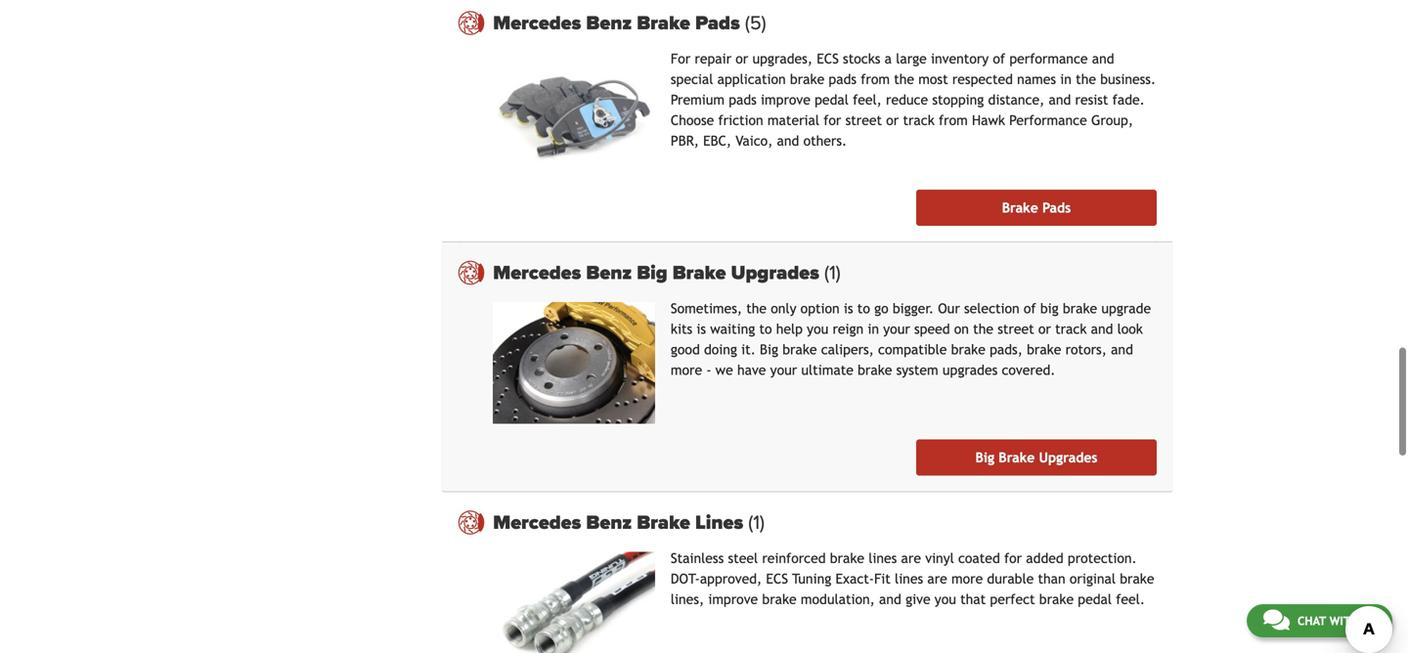 Task type: describe. For each thing, give the bounding box(es) containing it.
on
[[954, 321, 969, 337]]

big brake upgrades link
[[916, 439, 1157, 476]]

in for mercedes benz                                                                                    big brake upgrades
[[868, 321, 879, 337]]

brake up for
[[637, 11, 690, 35]]

tuning
[[792, 571, 831, 587]]

most
[[918, 71, 948, 87]]

brake down performance
[[1002, 200, 1038, 216]]

reign
[[833, 321, 864, 337]]

pads,
[[990, 342, 1023, 357]]

it.
[[741, 342, 756, 357]]

large
[[896, 51, 927, 66]]

big inside sometimes, the only option is to go bigger. our selection of big brake upgrade kits is waiting to help you reign in your speed on the street or track and look good doing it. big brake calipers, compatible brake pads, brake rotors, and more - we have your ultimate brake system upgrades covered.
[[760, 342, 778, 357]]

group,
[[1091, 112, 1133, 128]]

brake down tuning
[[762, 591, 797, 607]]

brake down calipers,
[[858, 362, 892, 378]]

benz for brake
[[586, 261, 632, 284]]

brake pads
[[1002, 200, 1071, 216]]

doing
[[704, 342, 737, 357]]

our
[[938, 301, 960, 316]]

rotors,
[[1065, 342, 1107, 357]]

big brake upgrades thumbnail image image
[[493, 302, 655, 424]]

and down material
[[777, 133, 799, 149]]

more inside stainless steel reinforced brake lines are vinyl coated for added protection. dot-approved, ecs tuning exact-fit lines are more durable than original brake lines, improve brake modulation, and give you that perfect brake pedal feel.
[[951, 571, 983, 587]]

sometimes, the only option is to go bigger. our selection of big brake upgrade kits is waiting to help you reign in your speed on the street or track and look good doing it. big brake calipers, compatible brake pads, brake rotors, and more - we have your ultimate brake system upgrades covered.
[[671, 301, 1151, 378]]

1 vertical spatial pads
[[729, 92, 757, 108]]

added
[[1026, 550, 1064, 566]]

big
[[1040, 301, 1059, 316]]

than
[[1038, 571, 1065, 587]]

reinforced
[[762, 550, 826, 566]]

stainless
[[671, 550, 724, 566]]

brake up upgrades
[[951, 342, 986, 357]]

mercedes for mercedes benz                                                                                    big brake upgrades
[[493, 261, 581, 284]]

0 vertical spatial your
[[883, 321, 910, 337]]

0 vertical spatial are
[[901, 550, 921, 566]]

0 vertical spatial to
[[857, 301, 870, 316]]

modulation,
[[801, 591, 875, 607]]

2 vertical spatial big
[[975, 450, 994, 465]]

speed
[[914, 321, 950, 337]]

brake up the covered.
[[1027, 342, 1061, 357]]

ecs inside stainless steel reinforced brake lines are vinyl coated for added protection. dot-approved, ecs tuning exact-fit lines are more durable than original brake lines, improve brake modulation, and give you that perfect brake pedal feel.
[[766, 571, 788, 587]]

approved,
[[700, 571, 762, 587]]

only
[[771, 301, 796, 316]]

0 horizontal spatial or
[[736, 51, 748, 66]]

original
[[1070, 571, 1116, 587]]

premium
[[671, 92, 725, 108]]

0 vertical spatial pads
[[695, 11, 740, 35]]

inventory
[[931, 51, 989, 66]]

benz for lines
[[586, 511, 632, 534]]

big brake upgrades
[[975, 450, 1098, 465]]

sometimes,
[[671, 301, 742, 316]]

choose
[[671, 112, 714, 128]]

1 horizontal spatial pads
[[1042, 200, 1071, 216]]

option
[[801, 301, 840, 316]]

brake lines thumbnail image image
[[493, 552, 655, 653]]

pbr,
[[671, 133, 699, 149]]

performance
[[1009, 112, 1087, 128]]

reduce
[[886, 92, 928, 108]]

brake down help
[[782, 342, 817, 357]]

street inside for repair or upgrades, ecs stocks a large inventory of performance and special application brake pads from the most respected names in the business. premium pads improve pedal feel, reduce stopping distance, and resist fade. choose friction material for street or track from hawk performance group, pbr, ebc, vaico, and others.
[[845, 112, 882, 128]]

friction
[[718, 112, 763, 128]]

names
[[1017, 71, 1056, 87]]

mercedes benz                                                                                    brake lines link
[[493, 511, 1157, 534]]

that
[[960, 591, 986, 607]]

for inside for repair or upgrades, ecs stocks a large inventory of performance and special application brake pads from the most respected names in the business. premium pads improve pedal feel, reduce stopping distance, and resist fade. choose friction material for street or track from hawk performance group, pbr, ebc, vaico, and others.
[[824, 112, 841, 128]]

with
[[1329, 614, 1358, 628]]

look
[[1117, 321, 1143, 337]]

1 vertical spatial lines
[[895, 571, 923, 587]]

feel.
[[1116, 591, 1145, 607]]

ecs inside for repair or upgrades, ecs stocks a large inventory of performance and special application brake pads from the most respected names in the business. premium pads improve pedal feel, reduce stopping distance, and resist fade. choose friction material for street or track from hawk performance group, pbr, ebc, vaico, and others.
[[817, 51, 839, 66]]

stainless steel reinforced brake lines are vinyl coated for added protection. dot-approved, ecs tuning exact-fit lines are more durable than original brake lines, improve brake modulation, and give you that perfect brake pedal feel.
[[671, 550, 1154, 607]]

others.
[[803, 133, 847, 149]]

brake up exact-
[[830, 550, 864, 566]]

dot-
[[671, 571, 700, 587]]

material
[[768, 112, 819, 128]]

help
[[776, 321, 803, 337]]

mercedes benz                                                                                    brake lines
[[493, 511, 748, 534]]

0 vertical spatial upgrades
[[731, 261, 819, 284]]

1 vertical spatial or
[[886, 112, 899, 128]]

chat with us
[[1297, 614, 1376, 628]]

mercedes benz                                                                                    brake pads
[[493, 11, 745, 35]]

hawk
[[972, 112, 1005, 128]]

mercedes for mercedes benz                                                                                    brake pads
[[493, 11, 581, 35]]

resist
[[1075, 92, 1108, 108]]

or inside sometimes, the only option is to go bigger. our selection of big brake upgrade kits is waiting to help you reign in your speed on the street or track and look good doing it. big brake calipers, compatible brake pads, brake rotors, and more - we have your ultimate brake system upgrades covered.
[[1038, 321, 1051, 337]]

performance
[[1009, 51, 1088, 66]]

ebc,
[[703, 133, 731, 149]]

vinyl
[[925, 550, 954, 566]]

and up rotors, on the right
[[1091, 321, 1113, 337]]

protection.
[[1068, 550, 1137, 566]]

application
[[717, 71, 786, 87]]

lines
[[695, 511, 743, 534]]

chat with us link
[[1247, 604, 1392, 638]]

1 vertical spatial your
[[770, 362, 797, 378]]



Task type: locate. For each thing, give the bounding box(es) containing it.
benz up brake pads thumbnail image
[[586, 11, 632, 35]]

exact-
[[836, 571, 874, 587]]

go
[[874, 301, 888, 316]]

1 horizontal spatial or
[[886, 112, 899, 128]]

ecs left stocks on the right top of the page
[[817, 51, 839, 66]]

and down look
[[1111, 342, 1133, 357]]

1 vertical spatial street
[[998, 321, 1034, 337]]

2 horizontal spatial or
[[1038, 321, 1051, 337]]

or
[[736, 51, 748, 66], [886, 112, 899, 128], [1038, 321, 1051, 337]]

2 benz from the top
[[586, 261, 632, 284]]

the
[[894, 71, 914, 87], [1076, 71, 1096, 87], [746, 301, 767, 316], [973, 321, 993, 337]]

1 vertical spatial ecs
[[766, 571, 788, 587]]

in down the performance
[[1060, 71, 1072, 87]]

1 vertical spatial you
[[935, 591, 956, 607]]

0 horizontal spatial to
[[759, 321, 772, 337]]

0 vertical spatial or
[[736, 51, 748, 66]]

1 horizontal spatial are
[[927, 571, 947, 587]]

1 vertical spatial upgrades
[[1039, 450, 1098, 465]]

1 vertical spatial for
[[1004, 550, 1022, 566]]

1 horizontal spatial big
[[760, 342, 778, 357]]

0 vertical spatial in
[[1060, 71, 1072, 87]]

ecs down "reinforced"
[[766, 571, 788, 587]]

brake up stainless
[[637, 511, 690, 534]]

the up resist
[[1076, 71, 1096, 87]]

1 vertical spatial pads
[[1042, 200, 1071, 216]]

your down go
[[883, 321, 910, 337]]

pedal
[[815, 92, 849, 108], [1078, 591, 1112, 607]]

1 horizontal spatial for
[[1004, 550, 1022, 566]]

0 horizontal spatial ecs
[[766, 571, 788, 587]]

1 horizontal spatial to
[[857, 301, 870, 316]]

0 horizontal spatial are
[[901, 550, 921, 566]]

1 vertical spatial benz
[[586, 261, 632, 284]]

for
[[824, 112, 841, 128], [1004, 550, 1022, 566]]

1 vertical spatial big
[[760, 342, 778, 357]]

pedal inside for repair or upgrades, ecs stocks a large inventory of performance and special application brake pads from the most respected names in the business. premium pads improve pedal feel, reduce stopping distance, and resist fade. choose friction material for street or track from hawk performance group, pbr, ebc, vaico, and others.
[[815, 92, 849, 108]]

in for mercedes benz                                                                                    brake pads
[[1060, 71, 1072, 87]]

brake down than
[[1039, 591, 1074, 607]]

0 horizontal spatial more
[[671, 362, 702, 378]]

track inside for repair or upgrades, ecs stocks a large inventory of performance and special application brake pads from the most respected names in the business. premium pads improve pedal feel, reduce stopping distance, and resist fade. choose friction material for street or track from hawk performance group, pbr, ebc, vaico, and others.
[[903, 112, 935, 128]]

1 horizontal spatial street
[[998, 321, 1034, 337]]

0 vertical spatial benz
[[586, 11, 632, 35]]

pads
[[695, 11, 740, 35], [1042, 200, 1071, 216]]

3 benz from the top
[[586, 511, 632, 534]]

1 vertical spatial are
[[927, 571, 947, 587]]

mercedes up brake pads thumbnail image
[[493, 11, 581, 35]]

benz up the brake lines thumbnail image
[[586, 511, 632, 534]]

0 horizontal spatial improve
[[708, 591, 758, 607]]

0 vertical spatial you
[[807, 321, 828, 337]]

a
[[885, 51, 892, 66]]

you inside sometimes, the only option is to go bigger. our selection of big brake upgrade kits is waiting to help you reign in your speed on the street or track and look good doing it. big brake calipers, compatible brake pads, brake rotors, and more - we have your ultimate brake system upgrades covered.
[[807, 321, 828, 337]]

coated
[[958, 550, 1000, 566]]

brake down upgrades,
[[790, 71, 825, 87]]

0 vertical spatial pads
[[829, 71, 857, 87]]

repair
[[695, 51, 731, 66]]

is
[[844, 301, 853, 316], [697, 321, 706, 337]]

0 vertical spatial big
[[637, 261, 668, 284]]

waiting
[[710, 321, 755, 337]]

stocks
[[843, 51, 880, 66]]

brake up sometimes,
[[672, 261, 726, 284]]

upgrades
[[942, 362, 998, 378]]

brake up feel.
[[1120, 571, 1154, 587]]

and up performance
[[1049, 92, 1071, 108]]

and inside stainless steel reinforced brake lines are vinyl coated for added protection. dot-approved, ecs tuning exact-fit lines are more durable than original brake lines, improve brake modulation, and give you that perfect brake pedal feel.
[[879, 591, 901, 607]]

pedal inside stainless steel reinforced brake lines are vinyl coated for added protection. dot-approved, ecs tuning exact-fit lines are more durable than original brake lines, improve brake modulation, and give you that perfect brake pedal feel.
[[1078, 591, 1112, 607]]

upgrade
[[1101, 301, 1151, 316]]

0 horizontal spatial you
[[807, 321, 828, 337]]

brake right 'big' at the top of the page
[[1063, 301, 1097, 316]]

for inside stainless steel reinforced brake lines are vinyl coated for added protection. dot-approved, ecs tuning exact-fit lines are more durable than original brake lines, improve brake modulation, and give you that perfect brake pedal feel.
[[1004, 550, 1022, 566]]

improve inside stainless steel reinforced brake lines are vinyl coated for added protection. dot-approved, ecs tuning exact-fit lines are more durable than original brake lines, improve brake modulation, and give you that perfect brake pedal feel.
[[708, 591, 758, 607]]

pedal down the original
[[1078, 591, 1112, 607]]

lines up the give
[[895, 571, 923, 587]]

1 vertical spatial improve
[[708, 591, 758, 607]]

1 vertical spatial track
[[1055, 321, 1087, 337]]

fit
[[874, 571, 891, 587]]

brake pads thumbnail image image
[[493, 52, 655, 174]]

3 mercedes from the top
[[493, 511, 581, 534]]

lines up the 'fit'
[[869, 550, 897, 566]]

of up respected
[[993, 51, 1005, 66]]

0 horizontal spatial for
[[824, 112, 841, 128]]

you
[[807, 321, 828, 337], [935, 591, 956, 607]]

1 horizontal spatial pedal
[[1078, 591, 1112, 607]]

feel,
[[853, 92, 882, 108]]

for
[[671, 51, 691, 66]]

have
[[737, 362, 766, 378]]

0 vertical spatial pedal
[[815, 92, 849, 108]]

mercedes up the big brake upgrades thumbnail image at left
[[493, 261, 581, 284]]

1 horizontal spatial of
[[1024, 301, 1036, 316]]

of inside sometimes, the only option is to go bigger. our selection of big brake upgrade kits is waiting to help you reign in your speed on the street or track and look good doing it. big brake calipers, compatible brake pads, brake rotors, and more - we have your ultimate brake system upgrades covered.
[[1024, 301, 1036, 316]]

us
[[1362, 614, 1376, 628]]

1 vertical spatial pedal
[[1078, 591, 1112, 607]]

1 horizontal spatial upgrades
[[1039, 450, 1098, 465]]

is right "kits"
[[697, 321, 706, 337]]

0 vertical spatial improve
[[761, 92, 811, 108]]

0 horizontal spatial street
[[845, 112, 882, 128]]

distance,
[[988, 92, 1045, 108]]

0 vertical spatial lines
[[869, 550, 897, 566]]

compatible
[[878, 342, 947, 357]]

to left help
[[759, 321, 772, 337]]

lines
[[869, 550, 897, 566], [895, 571, 923, 587]]

more
[[671, 362, 702, 378], [951, 571, 983, 587]]

0 horizontal spatial upgrades
[[731, 261, 819, 284]]

0 horizontal spatial big
[[637, 261, 668, 284]]

street up pads,
[[998, 321, 1034, 337]]

1 horizontal spatial more
[[951, 571, 983, 587]]

1 horizontal spatial from
[[939, 112, 968, 128]]

street
[[845, 112, 882, 128], [998, 321, 1034, 337]]

0 horizontal spatial from
[[861, 71, 890, 87]]

mercedes for mercedes benz                                                                                    brake lines
[[493, 511, 581, 534]]

upgrades
[[731, 261, 819, 284], [1039, 450, 1098, 465]]

good
[[671, 342, 700, 357]]

are left the vinyl
[[901, 550, 921, 566]]

of
[[993, 51, 1005, 66], [1024, 301, 1036, 316]]

your right have
[[770, 362, 797, 378]]

1 vertical spatial from
[[939, 112, 968, 128]]

the right "on"
[[973, 321, 993, 337]]

for up durable
[[1004, 550, 1022, 566]]

perfect
[[990, 591, 1035, 607]]

2 vertical spatial mercedes
[[493, 511, 581, 534]]

of left 'big' at the top of the page
[[1024, 301, 1036, 316]]

improve
[[761, 92, 811, 108], [708, 591, 758, 607]]

0 vertical spatial street
[[845, 112, 882, 128]]

system
[[896, 362, 938, 378]]

track inside sometimes, the only option is to go bigger. our selection of big brake upgrade kits is waiting to help you reign in your speed on the street or track and look good doing it. big brake calipers, compatible brake pads, brake rotors, and more - we have your ultimate brake system upgrades covered.
[[1055, 321, 1087, 337]]

street inside sometimes, the only option is to go bigger. our selection of big brake upgrade kits is waiting to help you reign in your speed on the street or track and look good doing it. big brake calipers, compatible brake pads, brake rotors, and more - we have your ultimate brake system upgrades covered.
[[998, 321, 1034, 337]]

1 horizontal spatial you
[[935, 591, 956, 607]]

special
[[671, 71, 713, 87]]

0 vertical spatial more
[[671, 362, 702, 378]]

1 benz from the top
[[586, 11, 632, 35]]

pads up repair
[[695, 11, 740, 35]]

ecs
[[817, 51, 839, 66], [766, 571, 788, 587]]

pads down performance
[[1042, 200, 1071, 216]]

brake
[[637, 11, 690, 35], [1002, 200, 1038, 216], [672, 261, 726, 284], [999, 450, 1035, 465], [637, 511, 690, 534]]

1 horizontal spatial improve
[[761, 92, 811, 108]]

lines,
[[671, 591, 704, 607]]

1 vertical spatial to
[[759, 321, 772, 337]]

0 vertical spatial for
[[824, 112, 841, 128]]

big
[[637, 261, 668, 284], [760, 342, 778, 357], [975, 450, 994, 465]]

street down the feel, at top right
[[845, 112, 882, 128]]

durable
[[987, 571, 1034, 587]]

1 vertical spatial mercedes
[[493, 261, 581, 284]]

pads
[[829, 71, 857, 87], [729, 92, 757, 108]]

track down reduce
[[903, 112, 935, 128]]

0 horizontal spatial track
[[903, 112, 935, 128]]

for repair or upgrades, ecs stocks a large inventory of performance and special application brake pads from the most respected names in the business. premium pads improve pedal feel, reduce stopping distance, and resist fade. choose friction material for street or track from hawk performance group, pbr, ebc, vaico, and others.
[[671, 51, 1156, 149]]

or down 'big' at the top of the page
[[1038, 321, 1051, 337]]

0 horizontal spatial pads
[[729, 92, 757, 108]]

upgrades down the covered.
[[1039, 450, 1098, 465]]

0 horizontal spatial pedal
[[815, 92, 849, 108]]

and
[[1092, 51, 1114, 66], [1049, 92, 1071, 108], [777, 133, 799, 149], [1091, 321, 1113, 337], [1111, 342, 1133, 357], [879, 591, 901, 607]]

improve up material
[[761, 92, 811, 108]]

in
[[1060, 71, 1072, 87], [868, 321, 879, 337]]

more down the "good"
[[671, 362, 702, 378]]

mercedes benz                                                                                    big brake upgrades
[[493, 261, 824, 284]]

from down stopping
[[939, 112, 968, 128]]

2 horizontal spatial big
[[975, 450, 994, 465]]

1 horizontal spatial track
[[1055, 321, 1087, 337]]

1 horizontal spatial pads
[[829, 71, 857, 87]]

of inside for repair or upgrades, ecs stocks a large inventory of performance and special application brake pads from the most respected names in the business. premium pads improve pedal feel, reduce stopping distance, and resist fade. choose friction material for street or track from hawk performance group, pbr, ebc, vaico, and others.
[[993, 51, 1005, 66]]

upgrades up only
[[731, 261, 819, 284]]

you inside stainless steel reinforced brake lines are vinyl coated for added protection. dot-approved, ecs tuning exact-fit lines are more durable than original brake lines, improve brake modulation, and give you that perfect brake pedal feel.
[[935, 591, 956, 607]]

ultimate
[[801, 362, 854, 378]]

0 vertical spatial ecs
[[817, 51, 839, 66]]

are
[[901, 550, 921, 566], [927, 571, 947, 587]]

in down go
[[868, 321, 879, 337]]

the up reduce
[[894, 71, 914, 87]]

covered.
[[1002, 362, 1055, 378]]

or down reduce
[[886, 112, 899, 128]]

comments image
[[1263, 608, 1290, 632]]

mercedes benz                                                                                    brake pads link
[[493, 11, 1157, 35]]

0 horizontal spatial of
[[993, 51, 1005, 66]]

in inside for repair or upgrades, ecs stocks a large inventory of performance and special application brake pads from the most respected names in the business. premium pads improve pedal feel, reduce stopping distance, and resist fade. choose friction material for street or track from hawk performance group, pbr, ebc, vaico, and others.
[[1060, 71, 1072, 87]]

you down option
[[807, 321, 828, 337]]

benz up the big brake upgrades thumbnail image at left
[[586, 261, 632, 284]]

1 vertical spatial more
[[951, 571, 983, 587]]

upgrades,
[[752, 51, 813, 66]]

your
[[883, 321, 910, 337], [770, 362, 797, 378]]

bigger.
[[893, 301, 934, 316]]

stopping
[[932, 92, 984, 108]]

vaico,
[[736, 133, 773, 149]]

0 horizontal spatial your
[[770, 362, 797, 378]]

-
[[706, 362, 711, 378]]

mercedes up the brake lines thumbnail image
[[493, 511, 581, 534]]

mercedes benz                                                                                    big brake upgrades link
[[493, 261, 1157, 284]]

more up that
[[951, 571, 983, 587]]

you right the give
[[935, 591, 956, 607]]

and up 'business.'
[[1092, 51, 1114, 66]]

give
[[906, 591, 930, 607]]

or up the application at the right top
[[736, 51, 748, 66]]

the left only
[[746, 301, 767, 316]]

kits
[[671, 321, 692, 337]]

is up reign
[[844, 301, 853, 316]]

improve down approved,
[[708, 591, 758, 607]]

0 horizontal spatial pads
[[695, 11, 740, 35]]

are down the vinyl
[[927, 571, 947, 587]]

0 vertical spatial of
[[993, 51, 1005, 66]]

1 horizontal spatial in
[[1060, 71, 1072, 87]]

steel
[[728, 550, 758, 566]]

to left go
[[857, 301, 870, 316]]

1 vertical spatial of
[[1024, 301, 1036, 316]]

from
[[861, 71, 890, 87], [939, 112, 968, 128]]

improve inside for repair or upgrades, ecs stocks a large inventory of performance and special application brake pads from the most respected names in the business. premium pads improve pedal feel, reduce stopping distance, and resist fade. choose friction material for street or track from hawk performance group, pbr, ebc, vaico, and others.
[[761, 92, 811, 108]]

track
[[903, 112, 935, 128], [1055, 321, 1087, 337]]

brake inside for repair or upgrades, ecs stocks a large inventory of performance and special application brake pads from the most respected names in the business. premium pads improve pedal feel, reduce stopping distance, and resist fade. choose friction material for street or track from hawk performance group, pbr, ebc, vaico, and others.
[[790, 71, 825, 87]]

benz
[[586, 11, 632, 35], [586, 261, 632, 284], [586, 511, 632, 534]]

more inside sometimes, the only option is to go bigger. our selection of big brake upgrade kits is waiting to help you reign in your speed on the street or track and look good doing it. big brake calipers, compatible brake pads, brake rotors, and more - we have your ultimate brake system upgrades covered.
[[671, 362, 702, 378]]

track up rotors, on the right
[[1055, 321, 1087, 337]]

1 horizontal spatial your
[[883, 321, 910, 337]]

respected
[[952, 71, 1013, 87]]

pedal left the feel, at top right
[[815, 92, 849, 108]]

0 vertical spatial track
[[903, 112, 935, 128]]

pads up "friction"
[[729, 92, 757, 108]]

for up others.
[[824, 112, 841, 128]]

brake pads link
[[916, 190, 1157, 226]]

selection
[[964, 301, 1020, 316]]

1 horizontal spatial ecs
[[817, 51, 839, 66]]

0 vertical spatial from
[[861, 71, 890, 87]]

0 horizontal spatial is
[[697, 321, 706, 337]]

and down the 'fit'
[[879, 591, 901, 607]]

0 vertical spatial is
[[844, 301, 853, 316]]

2 mercedes from the top
[[493, 261, 581, 284]]

fade.
[[1112, 92, 1145, 108]]

business.
[[1100, 71, 1156, 87]]

chat
[[1297, 614, 1326, 628]]

1 vertical spatial in
[[868, 321, 879, 337]]

in inside sometimes, the only option is to go bigger. our selection of big brake upgrade kits is waiting to help you reign in your speed on the street or track and look good doing it. big brake calipers, compatible brake pads, brake rotors, and more - we have your ultimate brake system upgrades covered.
[[868, 321, 879, 337]]

1 horizontal spatial is
[[844, 301, 853, 316]]

calipers,
[[821, 342, 874, 357]]

0 vertical spatial mercedes
[[493, 11, 581, 35]]

benz for pads
[[586, 11, 632, 35]]

from up the feel, at top right
[[861, 71, 890, 87]]

1 vertical spatial is
[[697, 321, 706, 337]]

0 horizontal spatial in
[[868, 321, 879, 337]]

2 vertical spatial benz
[[586, 511, 632, 534]]

we
[[715, 362, 733, 378]]

1 mercedes from the top
[[493, 11, 581, 35]]

2 vertical spatial or
[[1038, 321, 1051, 337]]

brake down the covered.
[[999, 450, 1035, 465]]

pads down stocks on the right top of the page
[[829, 71, 857, 87]]



Task type: vqa. For each thing, say whether or not it's contained in the screenshot.
of within For Repair Or Upgrades, Ecs Stocks A Large Inventory Of Performance And Special Application Brake Pads From The Most Respected Names In The Business. Premium Pads Improve Pedal Feel, Reduce Stopping Distance, And Resist Fade. Choose Friction Material For Street Or Track From Hawk Performance Group, Pbr, Ebc, Vaico, And Others.
yes



